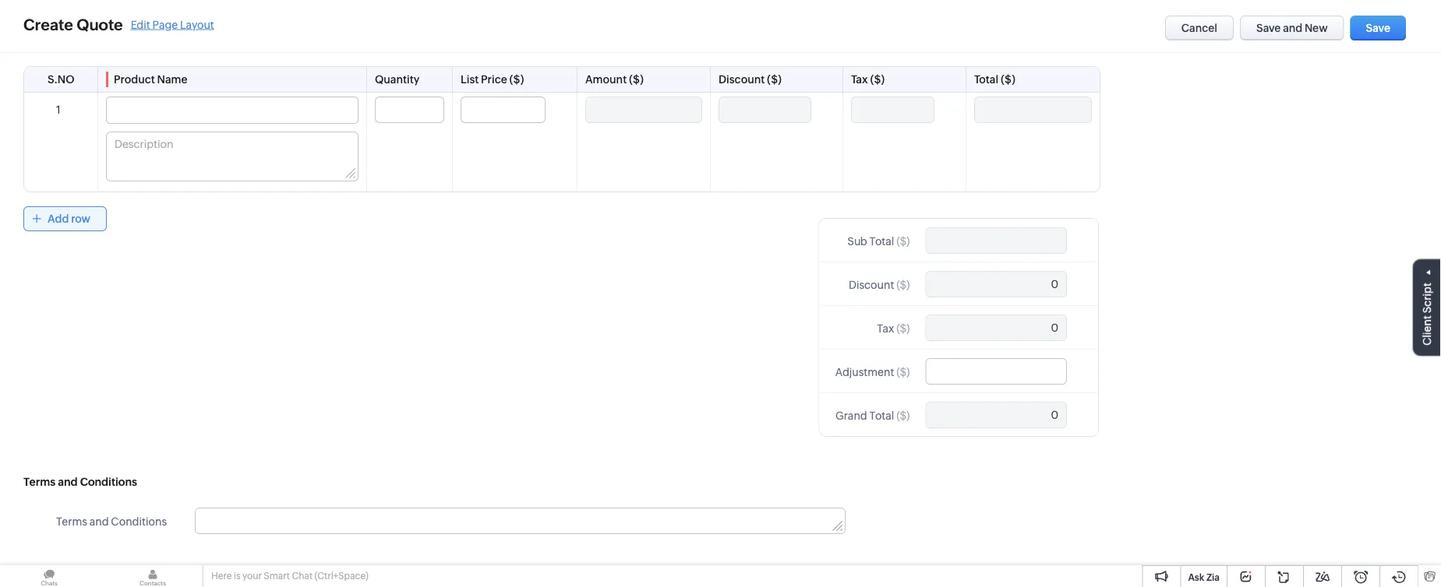Task type: vqa. For each thing, say whether or not it's contained in the screenshot.
create menu element
no



Task type: describe. For each thing, give the bounding box(es) containing it.
0 horizontal spatial tax
[[852, 73, 868, 86]]

total for grand total ($)
[[870, 410, 895, 422]]

total ($)
[[975, 73, 1016, 86]]

sub
[[848, 235, 868, 248]]

row
[[71, 213, 90, 225]]

create
[[23, 16, 73, 34]]

zia
[[1207, 573, 1220, 583]]

0 horizontal spatial and
[[58, 476, 78, 489]]

0 vertical spatial total
[[975, 73, 999, 86]]

edit
[[131, 18, 150, 31]]

contacts image
[[104, 566, 202, 588]]

save and new
[[1257, 22, 1328, 34]]

and inside button
[[1284, 22, 1303, 34]]

(ctrl+space)
[[315, 572, 369, 582]]

here is your smart chat (ctrl+space)
[[211, 572, 369, 582]]

1 vertical spatial terms and conditions
[[56, 516, 167, 528]]

total for sub total ($)
[[870, 235, 895, 248]]

add
[[48, 213, 69, 225]]

new
[[1305, 22, 1328, 34]]

save and new button
[[1241, 16, 1345, 41]]

1 vertical spatial conditions
[[111, 516, 167, 528]]

1 horizontal spatial and
[[89, 516, 109, 528]]

create quote edit page layout
[[23, 16, 214, 34]]

script
[[1422, 283, 1434, 314]]

1 horizontal spatial discount
[[849, 279, 895, 291]]

add row
[[48, 213, 90, 225]]

information
[[86, 574, 148, 586]]

product
[[114, 73, 155, 86]]

list
[[461, 73, 479, 86]]

price
[[481, 73, 507, 86]]

amount
[[586, 73, 627, 86]]

save for save and new
[[1257, 22, 1281, 34]]

client script
[[1422, 283, 1434, 346]]

edit page layout link
[[131, 18, 214, 31]]

Description text field
[[107, 133, 358, 184]]

add row button
[[23, 207, 107, 232]]

chat
[[292, 572, 313, 582]]

0 vertical spatial discount
[[719, 73, 765, 86]]

0 vertical spatial conditions
[[80, 476, 137, 489]]



Task type: locate. For each thing, give the bounding box(es) containing it.
1 horizontal spatial save
[[1367, 22, 1391, 34]]

1 vertical spatial discount
[[849, 279, 895, 291]]

2 save from the left
[[1367, 22, 1391, 34]]

0 horizontal spatial discount ($)
[[719, 73, 782, 86]]

discount
[[719, 73, 765, 86], [849, 279, 895, 291]]

1 horizontal spatial tax
[[877, 322, 895, 335]]

grand
[[836, 410, 868, 422]]

ask zia
[[1189, 573, 1220, 583]]

save left new
[[1257, 22, 1281, 34]]

2 vertical spatial and
[[89, 516, 109, 528]]

total
[[975, 73, 999, 86], [870, 235, 895, 248], [870, 410, 895, 422]]

s.no
[[48, 73, 74, 86]]

save for save
[[1367, 22, 1391, 34]]

None text field
[[376, 97, 444, 122], [586, 97, 702, 122], [975, 97, 1092, 122], [927, 272, 1067, 297], [927, 359, 1067, 384], [927, 403, 1067, 428], [376, 97, 444, 122], [586, 97, 702, 122], [975, 97, 1092, 122], [927, 272, 1067, 297], [927, 359, 1067, 384], [927, 403, 1067, 428]]

tax
[[852, 73, 868, 86], [877, 322, 895, 335]]

1 save from the left
[[1257, 22, 1281, 34]]

sub total ($)
[[848, 235, 910, 248]]

and
[[1284, 22, 1303, 34], [58, 476, 78, 489], [89, 516, 109, 528]]

amount ($)
[[586, 73, 644, 86]]

($)
[[510, 73, 524, 86], [629, 73, 644, 86], [767, 73, 782, 86], [871, 73, 885, 86], [1001, 73, 1016, 86], [897, 235, 910, 248], [897, 279, 910, 291], [897, 322, 910, 335], [897, 366, 910, 379], [897, 410, 910, 422]]

0 horizontal spatial discount
[[719, 73, 765, 86]]

smart
[[264, 572, 290, 582]]

description
[[23, 574, 84, 586]]

quote
[[77, 16, 123, 34]]

is
[[234, 572, 241, 582]]

cancel
[[1182, 22, 1218, 34]]

0 vertical spatial terms and conditions
[[23, 476, 137, 489]]

page
[[152, 18, 178, 31]]

your
[[243, 572, 262, 582]]

0 vertical spatial tax
[[852, 73, 868, 86]]

1 horizontal spatial discount ($)
[[849, 279, 910, 291]]

quoted
[[23, 34, 63, 47]]

1 vertical spatial and
[[58, 476, 78, 489]]

save inside button
[[1257, 22, 1281, 34]]

adjustment
[[836, 366, 895, 379]]

2 vertical spatial total
[[870, 410, 895, 422]]

quantity
[[375, 73, 420, 86]]

product name
[[114, 73, 188, 86]]

chats image
[[0, 566, 98, 588]]

terms
[[23, 476, 55, 489], [56, 516, 87, 528]]

None text field
[[48, 97, 89, 122], [107, 97, 358, 123], [462, 97, 545, 122], [720, 97, 811, 122], [852, 97, 934, 122], [927, 228, 1067, 253], [927, 316, 1067, 341], [196, 509, 845, 534], [48, 97, 89, 122], [107, 97, 358, 123], [462, 97, 545, 122], [720, 97, 811, 122], [852, 97, 934, 122], [927, 228, 1067, 253], [927, 316, 1067, 341], [196, 509, 845, 534]]

0 vertical spatial tax ($)
[[852, 73, 885, 86]]

terms and conditions
[[23, 476, 137, 489], [56, 516, 167, 528]]

save right new
[[1367, 22, 1391, 34]]

items
[[65, 34, 94, 47]]

0 vertical spatial terms
[[23, 476, 55, 489]]

0 vertical spatial and
[[1284, 22, 1303, 34]]

1 vertical spatial discount ($)
[[849, 279, 910, 291]]

1 vertical spatial tax
[[877, 322, 895, 335]]

cancel button
[[1166, 16, 1234, 41]]

here
[[211, 572, 232, 582]]

client
[[1422, 316, 1434, 346]]

1 vertical spatial terms
[[56, 516, 87, 528]]

description information
[[23, 574, 148, 586]]

1 vertical spatial total
[[870, 235, 895, 248]]

ask
[[1189, 573, 1205, 583]]

save button
[[1351, 16, 1407, 41]]

quoted items
[[23, 34, 94, 47]]

save inside button
[[1367, 22, 1391, 34]]

tax ($)
[[852, 73, 885, 86], [877, 322, 910, 335]]

0 vertical spatial discount ($)
[[719, 73, 782, 86]]

0 horizontal spatial save
[[1257, 22, 1281, 34]]

save
[[1257, 22, 1281, 34], [1367, 22, 1391, 34]]

discount ($)
[[719, 73, 782, 86], [849, 279, 910, 291]]

list price ($)
[[461, 73, 524, 86]]

2 horizontal spatial and
[[1284, 22, 1303, 34]]

None field
[[107, 97, 358, 123]]

layout
[[180, 18, 214, 31]]

adjustment ($)
[[836, 366, 910, 379]]

grand total ($)
[[836, 410, 910, 422]]

1 vertical spatial tax ($)
[[877, 322, 910, 335]]

conditions
[[80, 476, 137, 489], [111, 516, 167, 528]]

name
[[157, 73, 188, 86]]



